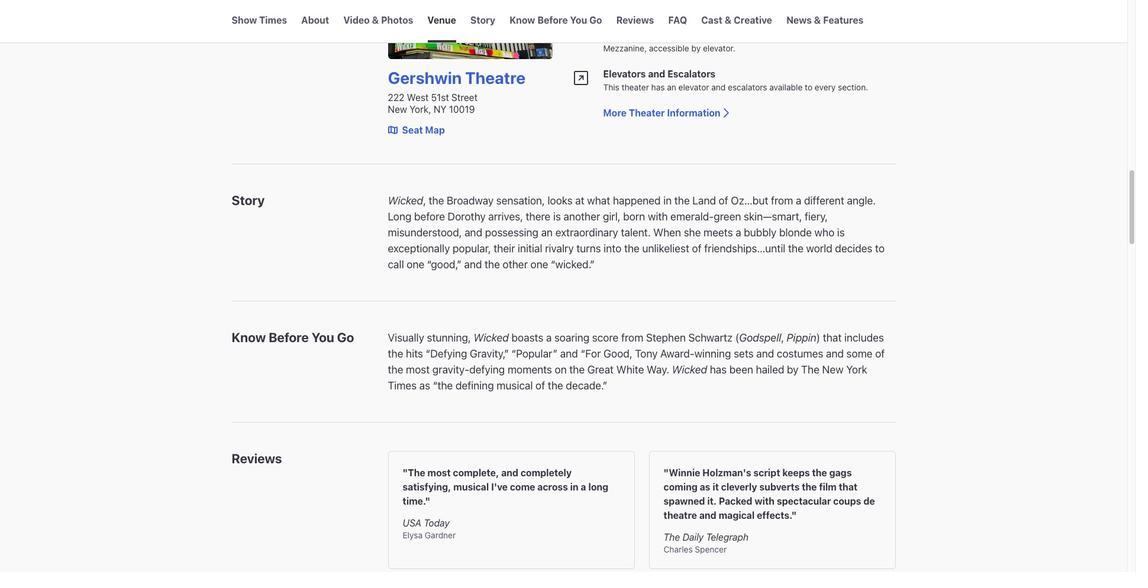 Task type: vqa. For each thing, say whether or not it's contained in the screenshot.
derek in the tony nominee derek klena will reprise his performance as the bohemian poet christian in moulin rouge! the musical!
no



Task type: locate. For each thing, give the bounding box(es) containing it.
with up when
[[648, 211, 668, 223]]

0 vertical spatial musical
[[497, 380, 533, 392]]

charles
[[664, 545, 693, 555]]

gershwin theatre image
[[388, 0, 552, 59]]

1 horizontal spatial as
[[700, 482, 710, 493]]

1 vertical spatial musical
[[453, 482, 489, 493]]

and up popular,
[[465, 227, 482, 239]]

7 / 10 group
[[616, 0, 654, 43]]

0 vertical spatial by
[[691, 43, 701, 53]]

"defying
[[426, 348, 467, 360]]

gravity-
[[432, 364, 469, 376]]

elevators
[[603, 68, 646, 79]]

information
[[667, 107, 721, 118]]

that right )
[[823, 332, 842, 344]]

emerald-
[[670, 211, 714, 223]]

and up i've
[[501, 468, 518, 479]]

a left long
[[581, 482, 586, 493]]

new left york
[[822, 364, 844, 376]]

extraordinary
[[555, 227, 618, 239]]

2 horizontal spatial is
[[837, 227, 845, 239]]

1 vertical spatial as
[[700, 482, 710, 493]]

1 one from the left
[[407, 259, 424, 271]]

& right news
[[814, 15, 821, 25]]

and
[[803, 31, 818, 41], [850, 31, 864, 41], [648, 68, 665, 79], [711, 82, 726, 92], [465, 227, 482, 239], [464, 259, 482, 271], [560, 348, 578, 360], [756, 348, 774, 360], [826, 348, 844, 360], [501, 468, 518, 479], [699, 511, 717, 521]]

daily
[[683, 533, 704, 543]]

1 vertical spatial ,
[[781, 332, 784, 344]]

1 vertical spatial to
[[875, 243, 885, 255]]

land
[[692, 195, 716, 207]]

most up satisfying,
[[428, 468, 451, 479]]

defying
[[469, 364, 505, 376]]

0 horizontal spatial musical
[[453, 482, 489, 493]]

1 horizontal spatial by
[[787, 364, 799, 376]]

musical
[[497, 380, 533, 392], [453, 482, 489, 493]]

available down cast at the right top of page
[[687, 31, 720, 41]]

0 horizontal spatial from
[[621, 332, 643, 344]]

theatre
[[465, 68, 526, 87]]

0 vertical spatial wicked
[[388, 195, 423, 207]]

score
[[592, 332, 619, 344]]

and inside "winnie holzman's script keeps the gags coming as it cleverly subverts the film that spawned it. packed with spectacular coups de theatre and magical effects."
[[699, 511, 717, 521]]

1 horizontal spatial times
[[388, 380, 417, 392]]

is inside wheelchair access wheelchair seating is available in the rear orchestra and section and in the mezzanine, accessible by elevator.
[[679, 31, 685, 41]]

3 & from the left
[[814, 15, 821, 25]]

0 horizontal spatial go
[[337, 330, 354, 346]]

you inside 6 / 10 'group'
[[570, 15, 587, 25]]

in right across
[[570, 482, 579, 493]]

0 vertical spatial most
[[406, 364, 430, 376]]

story inside story 'link'
[[232, 193, 265, 208]]

times inside 1 / 10 group
[[259, 15, 287, 25]]

"winnie
[[664, 468, 700, 479]]

wicked up long
[[388, 195, 423, 207]]

0 horizontal spatial reviews
[[232, 452, 282, 467]]

1 horizontal spatial &
[[725, 15, 732, 25]]

elevator
[[679, 82, 709, 92]]

wicked down award-
[[672, 364, 707, 376]]

the up before
[[429, 195, 444, 207]]

musical down complete,
[[453, 482, 489, 493]]

the left "rear" on the top
[[731, 31, 744, 41]]

0 vertical spatial you
[[570, 15, 587, 25]]

0 horizontal spatial you
[[312, 330, 334, 346]]

in up 'emerald-'
[[663, 195, 672, 207]]

0 vertical spatial an
[[667, 82, 676, 92]]

gershwin theatre link
[[388, 68, 526, 87]]

& for cast
[[725, 15, 732, 25]]

available inside wheelchair access wheelchair seating is available in the rear orchestra and section and in the mezzanine, accessible by elevator.
[[687, 31, 720, 41]]

green
[[714, 211, 741, 223]]

1 vertical spatial go
[[337, 330, 354, 346]]

0 horizontal spatial to
[[805, 82, 813, 92]]

1 & from the left
[[372, 15, 379, 25]]

1 vertical spatial reviews
[[232, 452, 282, 467]]

1 horizontal spatial from
[[771, 195, 793, 207]]

from up the tony
[[621, 332, 643, 344]]

to
[[805, 82, 813, 92], [875, 243, 885, 255]]

reviews
[[616, 15, 654, 25], [232, 452, 282, 467]]

and down features
[[850, 31, 864, 41]]

0 horizontal spatial is
[[553, 211, 561, 223]]

by down costumes
[[787, 364, 799, 376]]

times
[[259, 15, 287, 25], [388, 380, 417, 392]]

new down 222 in the left of the page
[[388, 104, 407, 115]]

0 vertical spatial story
[[470, 15, 495, 25]]

0 horizontal spatial one
[[407, 259, 424, 271]]

0 vertical spatial from
[[771, 195, 793, 207]]

2 horizontal spatial &
[[814, 15, 821, 25]]

1 vertical spatial by
[[787, 364, 799, 376]]

section.
[[838, 82, 868, 92]]

the up 'emerald-'
[[674, 195, 690, 207]]

, left pippin
[[781, 332, 784, 344]]

on
[[555, 364, 567, 376]]

in inside , the broadway sensation, looks at what happened in the land of oz…but from a different angle. long before dorothy arrives, there is another girl, born with emerald-green skin—smart, fiery, misunderstood, and possessing an extraordinary talent. when she meets a bubbly blonde who is exceptionally popular, their initial rivalry turns into the unlikeliest of friendships…until the world decides to call one "good," and the other one "wicked."
[[663, 195, 672, 207]]

2 & from the left
[[725, 15, 732, 25]]

of up green at the right top of page
[[719, 195, 728, 207]]

2 vertical spatial wicked
[[672, 364, 707, 376]]

of down she at the top
[[692, 243, 702, 255]]

visually
[[388, 332, 424, 344]]

popular,
[[453, 243, 491, 255]]

1 / 10 group
[[232, 0, 287, 43]]

the down the blonde
[[788, 243, 804, 255]]

0 vertical spatial to
[[805, 82, 813, 92]]

0 vertical spatial available
[[687, 31, 720, 41]]

1 vertical spatial know before you go
[[232, 330, 354, 346]]

to right decides
[[875, 243, 885, 255]]

times right show
[[259, 15, 287, 25]]

1 vertical spatial know
[[232, 330, 266, 346]]

in right section
[[867, 31, 873, 41]]

know inside 6 / 10 'group'
[[510, 15, 535, 25]]

an down "there"
[[541, 227, 553, 239]]

usa
[[403, 518, 421, 529]]

0 horizontal spatial available
[[687, 31, 720, 41]]

from
[[771, 195, 793, 207], [621, 332, 643, 344]]

to left every
[[805, 82, 813, 92]]

0 horizontal spatial has
[[651, 82, 665, 92]]

seat map link
[[388, 125, 445, 136]]

1 horizontal spatial wicked
[[474, 332, 509, 344]]

1 horizontal spatial new
[[822, 364, 844, 376]]

has right theater
[[651, 82, 665, 92]]

of down moments
[[536, 380, 545, 392]]

2 one from the left
[[531, 259, 548, 271]]

0 vertical spatial times
[[259, 15, 287, 25]]

one down initial
[[531, 259, 548, 271]]

1 vertical spatial most
[[428, 468, 451, 479]]

what
[[587, 195, 610, 207]]

0 vertical spatial know before you go
[[510, 15, 602, 25]]

cleverly
[[721, 482, 757, 493]]

every
[[815, 82, 836, 92]]

go inside 6 / 10 'group'
[[589, 15, 602, 25]]

0 horizontal spatial with
[[648, 211, 668, 223]]

ny
[[434, 104, 447, 115]]

spencer
[[695, 545, 727, 555]]

by left elevator.
[[691, 43, 701, 53]]

different
[[804, 195, 844, 207]]

1 vertical spatial with
[[755, 497, 775, 507]]

as left "the
[[419, 380, 430, 392]]

0 vertical spatial that
[[823, 332, 842, 344]]

a right boasts
[[546, 332, 552, 344]]

1 vertical spatial an
[[541, 227, 553, 239]]

0 horizontal spatial &
[[372, 15, 379, 25]]

0 vertical spatial go
[[589, 15, 602, 25]]

that
[[823, 332, 842, 344], [839, 482, 858, 493]]

1 horizontal spatial reviews
[[616, 15, 654, 25]]

musical down moments
[[497, 380, 533, 392]]

by
[[691, 43, 701, 53], [787, 364, 799, 376]]

, up before
[[423, 195, 426, 207]]

from up skin—smart,
[[771, 195, 793, 207]]

and right elevator
[[711, 82, 726, 92]]

a up the friendships…until
[[736, 227, 741, 239]]

gershwin
[[388, 68, 462, 87]]

with inside "winnie holzman's script keeps the gags coming as it cleverly subverts the film that spawned it. packed with spectacular coups de theatre and magical effects."
[[755, 497, 775, 507]]

1 horizontal spatial go
[[589, 15, 602, 25]]

1 vertical spatial times
[[388, 380, 417, 392]]

1 vertical spatial new
[[822, 364, 844, 376]]

spectacular
[[777, 497, 831, 507]]

1 horizontal spatial to
[[875, 243, 885, 255]]

more theater information link
[[571, 107, 731, 118]]

& inside 3 / 10 group
[[372, 15, 379, 25]]

of right some
[[875, 348, 885, 360]]

friendships…until
[[704, 243, 785, 255]]

& right video
[[372, 15, 379, 25]]

about
[[301, 15, 329, 25]]

0 horizontal spatial an
[[541, 227, 553, 239]]

the down costumes
[[801, 364, 820, 376]]

before inside 6 / 10 'group'
[[537, 15, 568, 25]]

the down on
[[548, 380, 563, 392]]

"winnie holzman's script keeps the gags coming as it cleverly subverts the film that spawned it. packed with spectacular coups de theatre and magical effects."
[[664, 468, 875, 521]]

1 vertical spatial the
[[664, 533, 680, 543]]

5 / 10 group
[[470, 0, 495, 43]]

one
[[407, 259, 424, 271], [531, 259, 548, 271]]

story
[[470, 15, 495, 25], [232, 193, 265, 208]]

and down 'soaring'
[[560, 348, 578, 360]]

0 vertical spatial has
[[651, 82, 665, 92]]

1 horizontal spatial the
[[801, 364, 820, 376]]

go
[[589, 15, 602, 25], [337, 330, 354, 346]]

you
[[570, 15, 587, 25], [312, 330, 334, 346]]

and down "it."
[[699, 511, 717, 521]]

1 horizontal spatial has
[[710, 364, 727, 376]]

hits
[[406, 348, 423, 360]]

with inside , the broadway sensation, looks at what happened in the land of oz…but from a different angle. long before dorothy arrives, there is another girl, born with emerald-green skin—smart, fiery, misunderstood, and possessing an extraordinary talent. when she meets a bubbly blonde who is exceptionally popular, their initial rivalry turns into the unlikeliest of friendships…until the world decides to call one "good," and the other one "wicked."
[[648, 211, 668, 223]]

1 horizontal spatial with
[[755, 497, 775, 507]]

as left it
[[700, 482, 710, 493]]

0 vertical spatial wheelchair
[[603, 17, 655, 28]]

most down hits
[[406, 364, 430, 376]]

the inside has been hailed by the new york times as "the defining musical of the decade."
[[548, 380, 563, 392]]

1 horizontal spatial before
[[537, 15, 568, 25]]

0 horizontal spatial by
[[691, 43, 701, 53]]

0 vertical spatial the
[[801, 364, 820, 376]]

0 horizontal spatial ,
[[423, 195, 426, 207]]

"the most complete, and completely satisfying, musical i've come across in a long time."
[[403, 468, 608, 507]]

telegraph
[[706, 533, 749, 543]]

a left different
[[796, 195, 801, 207]]

1 vertical spatial wheelchair
[[603, 31, 646, 41]]

talent.
[[621, 227, 651, 239]]

& inside 10 / 10 group
[[814, 15, 821, 25]]

musical inside "the most complete, and completely satisfying, musical i've come across in a long time."
[[453, 482, 489, 493]]

film
[[819, 482, 837, 493]]

at
[[575, 195, 584, 207]]

0 horizontal spatial as
[[419, 380, 430, 392]]

1 horizontal spatial musical
[[497, 380, 533, 392]]

in
[[722, 31, 729, 41], [867, 31, 873, 41], [663, 195, 672, 207], [570, 482, 579, 493]]

0 horizontal spatial story
[[232, 193, 265, 208]]

available right "escalators"
[[769, 82, 803, 92]]

an inside , the broadway sensation, looks at what happened in the land of oz…but from a different angle. long before dorothy arrives, there is another girl, born with emerald-green skin—smart, fiery, misunderstood, and possessing an extraordinary talent. when she meets a bubbly blonde who is exceptionally popular, their initial rivalry turns into the unlikeliest of friendships…until the world decides to call one "good," and the other one "wicked."
[[541, 227, 553, 239]]

0 horizontal spatial the
[[664, 533, 680, 543]]

1 horizontal spatial one
[[531, 259, 548, 271]]

1 vertical spatial before
[[269, 330, 309, 346]]

0 vertical spatial ,
[[423, 195, 426, 207]]

1 horizontal spatial know
[[510, 15, 535, 25]]

dorothy
[[448, 211, 486, 223]]

&
[[372, 15, 379, 25], [725, 15, 732, 25], [814, 15, 821, 25]]

that up coups
[[839, 482, 858, 493]]

one down exceptionally
[[407, 259, 424, 271]]

is down the looks
[[553, 211, 561, 223]]

cast
[[701, 15, 722, 25]]

has down winning
[[710, 364, 727, 376]]

more theater information
[[603, 107, 721, 118]]

before
[[414, 211, 445, 223]]

is right who
[[837, 227, 845, 239]]

0 horizontal spatial before
[[269, 330, 309, 346]]

the right on
[[569, 364, 585, 376]]

& right cast at the right top of page
[[725, 15, 732, 25]]

times inside has been hailed by the new york times as "the defining musical of the decade."
[[388, 380, 417, 392]]

available inside the elevators and escalators this theater has an elevator and escalators available to every section.
[[769, 82, 803, 92]]

0 horizontal spatial know
[[232, 330, 266, 346]]

reviews link
[[232, 452, 388, 468]]

1 horizontal spatial an
[[667, 82, 676, 92]]

is down access
[[679, 31, 685, 41]]

photos
[[381, 15, 413, 25]]

that inside ) that includes the hits "defying gravity," "popular" and "for good, tony award-winning sets and costumes and some of the most gravity-defying moments on the great white way.
[[823, 332, 842, 344]]

0 vertical spatial know
[[510, 15, 535, 25]]

4 / 10 group
[[428, 0, 456, 43]]

0 vertical spatial new
[[388, 104, 407, 115]]

happened
[[613, 195, 661, 207]]

& for news
[[814, 15, 821, 25]]

1 vertical spatial is
[[553, 211, 561, 223]]

most inside ) that includes the hits "defying gravity," "popular" and "for good, tony award-winning sets and costumes and some of the most gravity-defying moments on the great white way.
[[406, 364, 430, 376]]

as inside has been hailed by the new york times as "the defining musical of the decade."
[[419, 380, 430, 392]]

1 vertical spatial has
[[710, 364, 727, 376]]

white
[[616, 364, 644, 376]]

1 vertical spatial that
[[839, 482, 858, 493]]

0 vertical spatial with
[[648, 211, 668, 223]]

an left elevator
[[667, 82, 676, 92]]

more
[[603, 107, 627, 118]]

wicked up gravity,"
[[474, 332, 509, 344]]

and down popular,
[[464, 259, 482, 271]]

some
[[846, 348, 873, 360]]

1 vertical spatial available
[[769, 82, 803, 92]]

the
[[801, 364, 820, 376], [664, 533, 680, 543]]

& inside 9 / 10 "group"
[[725, 15, 732, 25]]

that inside "winnie holzman's script keeps the gags coming as it cleverly subverts the film that spawned it. packed with spectacular coups de theatre and magical effects."
[[839, 482, 858, 493]]

and inside "the most complete, and completely satisfying, musical i've come across in a long time."
[[501, 468, 518, 479]]

musical inside has been hailed by the new york times as "the defining musical of the decade."
[[497, 380, 533, 392]]

the up charles
[[664, 533, 680, 543]]

0 vertical spatial is
[[679, 31, 685, 41]]

1 horizontal spatial available
[[769, 82, 803, 92]]

sets
[[734, 348, 754, 360]]

with up effects."
[[755, 497, 775, 507]]

1 horizontal spatial is
[[679, 31, 685, 41]]

stephen
[[646, 332, 686, 344]]

1 horizontal spatial you
[[570, 15, 587, 25]]

1 vertical spatial story
[[232, 193, 265, 208]]

0 vertical spatial before
[[537, 15, 568, 25]]

section
[[820, 31, 848, 41]]

visually stunning, wicked boasts a soaring score from stephen schwartz ( godspell , pippin
[[388, 332, 816, 344]]

times down hits
[[388, 380, 417, 392]]

cast & creative
[[701, 15, 772, 25]]

the down "visually"
[[388, 364, 403, 376]]

theater
[[622, 82, 649, 92]]

0 vertical spatial as
[[419, 380, 430, 392]]

girl,
[[603, 211, 620, 223]]

script
[[754, 468, 780, 479]]

features
[[823, 15, 864, 25]]



Task type: describe. For each thing, give the bounding box(es) containing it.
news & features
[[786, 15, 864, 25]]

1 wheelchair from the top
[[603, 17, 655, 28]]

1 vertical spatial wicked
[[474, 332, 509, 344]]

elysa
[[403, 531, 423, 541]]

elevator.
[[703, 43, 735, 53]]

a inside "the most complete, and completely satisfying, musical i've come across in a long time."
[[581, 482, 586, 493]]

) that includes the hits "defying gravity," "popular" and "for good, tony award-winning sets and costumes and some of the most gravity-defying moments on the great white way.
[[388, 332, 885, 376]]

angle.
[[847, 195, 876, 207]]

soaring
[[554, 332, 590, 344]]

call
[[388, 259, 404, 271]]

gags
[[829, 468, 852, 479]]

the inside has been hailed by the new york times as "the defining musical of the decade."
[[801, 364, 820, 376]]

"good,"
[[427, 259, 461, 271]]

and up hailed
[[756, 348, 774, 360]]

escalators
[[728, 82, 767, 92]]

their
[[494, 243, 515, 255]]

includes
[[844, 332, 884, 344]]

video & photos
[[343, 15, 413, 25]]

possessing
[[485, 227, 539, 239]]

time."
[[403, 497, 430, 507]]

escalators
[[668, 68, 716, 79]]

arrives,
[[488, 211, 523, 223]]

from inside , the broadway sensation, looks at what happened in the land of oz…but from a different angle. long before dorothy arrives, there is another girl, born with emerald-green skin—smart, fiery, misunderstood, and possessing an extraordinary talent. when she meets a bubbly blonde who is exceptionally popular, their initial rivalry turns into the unlikeliest of friendships…until the world decides to call one "good," and the other one "wicked."
[[771, 195, 793, 207]]

another
[[564, 211, 600, 223]]

york,
[[410, 104, 431, 115]]

accessible
[[649, 43, 689, 53]]

access
[[657, 17, 690, 28]]

)
[[816, 332, 820, 344]]

effects."
[[757, 511, 797, 521]]

the left hits
[[388, 348, 403, 360]]

most inside "the most complete, and completely satisfying, musical i've come across in a long time."
[[428, 468, 451, 479]]

2 wheelchair from the top
[[603, 31, 646, 41]]

sensation,
[[496, 195, 545, 207]]

as inside "winnie holzman's script keeps the gags coming as it cleverly subverts the film that spawned it. packed with spectacular coups de theatre and magical effects."
[[700, 482, 710, 493]]

misunderstood,
[[388, 227, 462, 239]]

by inside wheelchair access wheelchair seating is available in the rear orchestra and section and in the mezzanine, accessible by elevator.
[[691, 43, 701, 53]]

to inside the elevators and escalators this theater has an elevator and escalators available to every section.
[[805, 82, 813, 92]]

222
[[388, 92, 404, 103]]

wheelchair access wheelchair seating is available in the rear orchestra and section and in the mezzanine, accessible by elevator.
[[603, 17, 888, 53]]

(
[[735, 332, 739, 344]]

"popular"
[[512, 348, 558, 360]]

10 / 10 group
[[786, 0, 864, 43]]

into
[[604, 243, 622, 255]]

born
[[623, 211, 645, 223]]

bubbly
[[744, 227, 777, 239]]

when
[[653, 227, 681, 239]]

hailed
[[756, 364, 784, 376]]

of inside ) that includes the hits "defying gravity," "popular" and "for good, tony award-winning sets and costumes and some of the most gravity-defying moments on the great white way.
[[875, 348, 885, 360]]

rivalry
[[545, 243, 574, 255]]

tony
[[635, 348, 658, 360]]

of inside has been hailed by the new york times as "the defining musical of the decade."
[[536, 380, 545, 392]]

world
[[806, 243, 832, 255]]

the down 'talent.'
[[624, 243, 640, 255]]

york
[[846, 364, 867, 376]]

0 horizontal spatial wicked
[[388, 195, 423, 207]]

exceptionally
[[388, 243, 450, 255]]

show times
[[232, 15, 287, 25]]

de
[[864, 497, 875, 507]]

initial
[[518, 243, 542, 255]]

the right section
[[875, 31, 888, 41]]

and down news
[[803, 31, 818, 41]]

decade."
[[566, 380, 607, 392]]

gravity,"
[[470, 348, 509, 360]]

coups
[[833, 497, 861, 507]]

2 / 10 group
[[301, 0, 329, 43]]

it
[[713, 482, 719, 493]]

fiery,
[[805, 211, 828, 223]]

magical
[[719, 511, 755, 521]]

way.
[[647, 364, 669, 376]]

an inside the elevators and escalators this theater has an elevator and escalators available to every section.
[[667, 82, 676, 92]]

1 horizontal spatial know before you go
[[510, 15, 602, 25]]

0 vertical spatial reviews
[[616, 15, 654, 25]]

today
[[424, 518, 450, 529]]

the up 'spectacular'
[[802, 482, 817, 493]]

theater
[[629, 107, 665, 118]]

in inside "the most complete, and completely satisfying, musical i've come across in a long time."
[[570, 482, 579, 493]]

show
[[232, 15, 257, 25]]

good,
[[604, 348, 632, 360]]

2 horizontal spatial wicked
[[672, 364, 707, 376]]

who
[[815, 227, 835, 239]]

& for video
[[372, 15, 379, 25]]

new inside gershwin theatre 222 west 51st street new york, ny 10019
[[388, 104, 407, 115]]

completely
[[521, 468, 572, 479]]

3 / 10 group
[[343, 0, 413, 43]]

"the
[[403, 468, 425, 479]]

the inside the daily telegraph charles spencer
[[664, 533, 680, 543]]

complete,
[[453, 468, 499, 479]]

pippin
[[787, 332, 816, 344]]

unlikeliest
[[642, 243, 689, 255]]

and left some
[[826, 348, 844, 360]]

west
[[407, 92, 429, 103]]

boasts
[[512, 332, 543, 344]]

in up elevator.
[[722, 31, 729, 41]]

packed
[[719, 497, 752, 507]]

meets
[[704, 227, 733, 239]]

schwartz
[[689, 332, 733, 344]]

9 / 10 group
[[701, 0, 772, 43]]

satisfying,
[[403, 482, 451, 493]]

1 vertical spatial from
[[621, 332, 643, 344]]

long
[[588, 482, 608, 493]]

costumes
[[777, 348, 823, 360]]

6 / 10 group
[[510, 0, 602, 43]]

defining
[[456, 380, 494, 392]]

venue
[[428, 15, 456, 25]]

subverts
[[759, 482, 800, 493]]

1 horizontal spatial ,
[[781, 332, 784, 344]]

and up theater
[[648, 68, 665, 79]]

8 / 10 group
[[668, 0, 687, 43]]

she
[[684, 227, 701, 239]]

new inside has been hailed by the new york times as "the defining musical of the decade."
[[822, 364, 844, 376]]

usa today elysa gardner
[[403, 518, 456, 541]]

the up the film
[[812, 468, 827, 479]]

rear
[[746, 31, 761, 41]]

, inside , the broadway sensation, looks at what happened in the land of oz…but from a different angle. long before dorothy arrives, there is another girl, born with emerald-green skin—smart, fiery, misunderstood, and possessing an extraordinary talent. when she meets a bubbly blonde who is exceptionally popular, their initial rivalry turns into the unlikeliest of friendships…until the world decides to call one "good," and the other one "wicked."
[[423, 195, 426, 207]]

0 horizontal spatial know before you go
[[232, 330, 354, 346]]

has inside has been hailed by the new york times as "the defining musical of the decade."
[[710, 364, 727, 376]]

by inside has been hailed by the new york times as "the defining musical of the decade."
[[787, 364, 799, 376]]

2 vertical spatial is
[[837, 227, 845, 239]]

10019
[[449, 104, 475, 115]]

to inside , the broadway sensation, looks at what happened in the land of oz…but from a different angle. long before dorothy arrives, there is another girl, born with emerald-green skin—smart, fiery, misunderstood, and possessing an extraordinary talent. when she meets a bubbly blonde who is exceptionally popular, their initial rivalry turns into the unlikeliest of friendships…until the world decides to call one "good," and the other one "wicked."
[[875, 243, 885, 255]]

decides
[[835, 243, 873, 255]]

other
[[503, 259, 528, 271]]

mezzanine,
[[603, 43, 647, 53]]

orchestra
[[763, 31, 801, 41]]

this
[[603, 82, 619, 92]]

the down their
[[485, 259, 500, 271]]

1 horizontal spatial story
[[470, 15, 495, 25]]

has inside the elevators and escalators this theater has an elevator and escalators available to every section.
[[651, 82, 665, 92]]



